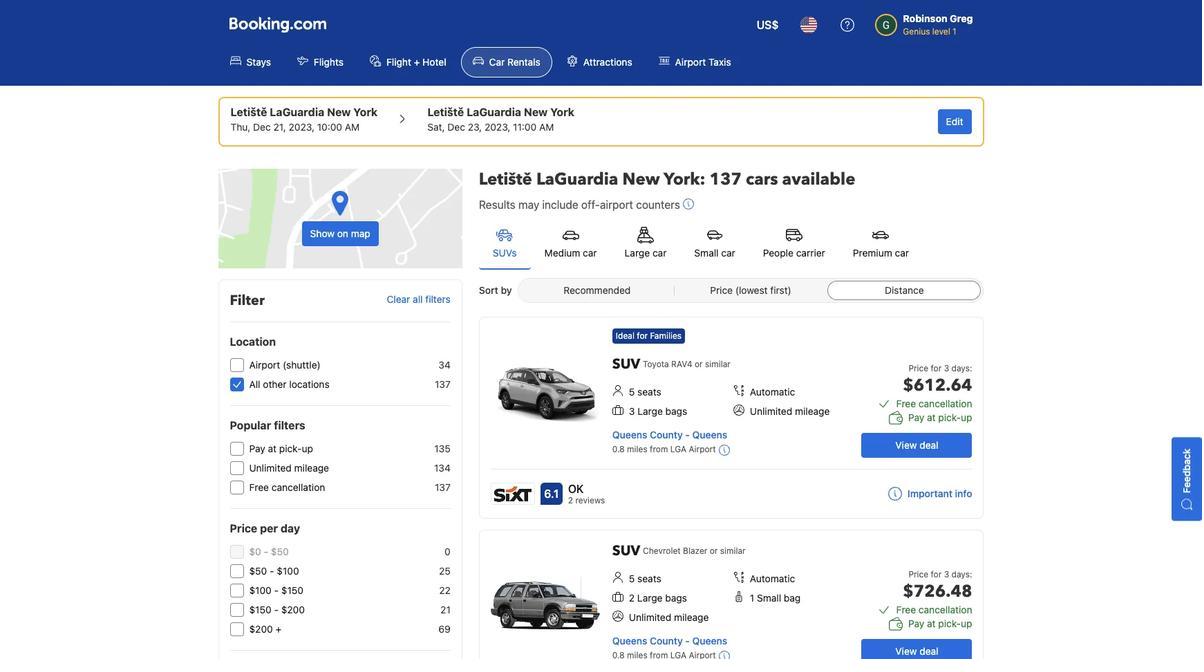 Task type: locate. For each thing, give the bounding box(es) containing it.
1 horizontal spatial 2023,
[[485, 121, 511, 133]]

1 inside robinson greg genius level 1
[[953, 26, 957, 37]]

similar right rav4
[[705, 359, 731, 369]]

or inside suv toyota rav4   or similar
[[695, 359, 703, 369]]

1 seats from the top
[[638, 386, 662, 398]]

car for small car
[[722, 247, 736, 259]]

price up "$612.64"
[[909, 363, 929, 374]]

filters inside clear all filters button
[[425, 293, 451, 305]]

$200
[[281, 604, 305, 615], [249, 623, 273, 635]]

$100 down $50 - $100
[[249, 584, 272, 596]]

clear all filters
[[387, 293, 451, 305]]

view deal button down $726.48
[[862, 639, 973, 659]]

pick-
[[939, 412, 961, 423], [279, 443, 302, 454], [939, 618, 961, 629]]

pick-up date element
[[231, 120, 378, 134]]

automatic
[[750, 386, 795, 398], [750, 573, 795, 584]]

laguardia up results may include off-airport counters
[[537, 168, 619, 191]]

1 days: from the top
[[952, 363, 973, 374]]

price inside price for 3 days: $726.48
[[909, 569, 929, 580]]

small car
[[695, 247, 736, 259]]

cancellation down $726.48
[[919, 604, 973, 616]]

filters right all
[[425, 293, 451, 305]]

1 horizontal spatial letiště laguardia new york group
[[428, 104, 575, 134]]

0 vertical spatial bags
[[666, 405, 688, 417]]

1 left bag
[[750, 592, 755, 604]]

0 horizontal spatial 2
[[568, 495, 573, 506]]

for
[[637, 331, 648, 341], [931, 363, 942, 374], [931, 569, 942, 580]]

seats
[[638, 386, 662, 398], [638, 573, 662, 584]]

2 5 from the top
[[629, 573, 635, 584]]

2 vertical spatial mileage
[[674, 611, 709, 623]]

view
[[896, 439, 917, 451], [896, 645, 917, 657]]

airport right lga
[[689, 444, 716, 454]]

pay at pick-up down "$612.64"
[[909, 412, 973, 423]]

0 horizontal spatial dec
[[253, 121, 271, 133]]

new up counters
[[623, 168, 660, 191]]

queens county - queens for 2nd queens county - queens button from the top
[[613, 635, 728, 647]]

1 horizontal spatial $200
[[281, 604, 305, 615]]

pay at pick-up for $726.48
[[909, 618, 973, 629]]

2 vertical spatial large
[[638, 592, 663, 604]]

2 vertical spatial unlimited
[[629, 611, 672, 623]]

1 suv from the top
[[613, 355, 640, 373]]

1 view deal from the top
[[896, 439, 939, 451]]

1 vertical spatial similar
[[720, 546, 746, 556]]

new up the 10:00
[[327, 106, 351, 118]]

large car button
[[611, 219, 681, 268]]

1 bags from the top
[[666, 405, 688, 417]]

letiště inside letiště laguardia new york sat, dec 23, 2023, 11:00 am
[[428, 106, 464, 118]]

1 am from the left
[[345, 121, 360, 133]]

queens county - queens up 0.8 miles from lga airport
[[613, 429, 728, 441]]

1 vertical spatial the rental counter isn't at the airport, so you'll need to make your own way there. image
[[719, 650, 730, 659]]

or for suv chevrolet  blazer or similar
[[710, 546, 718, 556]]

1 horizontal spatial letiště
[[428, 106, 464, 118]]

view deal button
[[862, 433, 973, 458], [862, 639, 973, 659]]

for up "$612.64"
[[931, 363, 942, 374]]

5 up 2 large bags
[[629, 573, 635, 584]]

2 the rental counter isn't at the airport, so you'll need to make your own way there. image from the top
[[719, 650, 730, 659]]

car right medium at the left top of page
[[583, 247, 597, 259]]

2 inside ok 2 reviews
[[568, 495, 573, 506]]

-
[[686, 429, 690, 441], [264, 546, 268, 557], [270, 565, 274, 577], [274, 584, 279, 596], [274, 604, 279, 615], [686, 635, 690, 647]]

stays
[[247, 56, 271, 68]]

2 county from the top
[[650, 635, 683, 647]]

$0
[[249, 546, 261, 557]]

suvs
[[493, 247, 517, 259]]

queens county - queens button
[[613, 429, 728, 441], [613, 635, 728, 647]]

laguardia for letiště laguardia new york: 137 cars available
[[537, 168, 619, 191]]

view deal for $726.48
[[896, 645, 939, 657]]

1 vertical spatial automatic
[[750, 573, 795, 584]]

2 vertical spatial pay
[[909, 618, 925, 629]]

the rental counter isn't at the airport, so you'll need to make your own way there. image
[[719, 444, 730, 455], [719, 650, 730, 659]]

2 seats from the top
[[638, 573, 662, 584]]

1 vertical spatial $100
[[249, 584, 272, 596]]

0 vertical spatial queens county - queens button
[[613, 429, 728, 441]]

pay down popular
[[249, 443, 265, 454]]

small
[[695, 247, 719, 259], [757, 592, 782, 604]]

us$
[[757, 19, 779, 31]]

pick- down $726.48
[[939, 618, 961, 629]]

cancellation up day on the left
[[272, 481, 325, 493]]

2 vertical spatial cancellation
[[919, 604, 973, 616]]

price inside sort by element
[[710, 284, 733, 296]]

0 vertical spatial 3
[[944, 363, 950, 374]]

2 view deal button from the top
[[862, 639, 973, 659]]

on
[[337, 228, 348, 239]]

0 horizontal spatial $50
[[249, 565, 267, 577]]

the rental counter isn't at the airport, so you'll need to make your own way there. image for 1st queens county - queens button
[[719, 444, 730, 455]]

1 vertical spatial suv
[[613, 542, 640, 560]]

small up price (lowest first)
[[695, 247, 719, 259]]

queens
[[613, 429, 648, 441], [693, 429, 728, 441], [613, 635, 648, 647], [693, 635, 728, 647]]

1 vertical spatial the rental counter isn't at the airport, so you'll need to make your own way there. image
[[719, 650, 730, 659]]

0 horizontal spatial york
[[354, 106, 378, 118]]

0 vertical spatial product card group
[[479, 317, 989, 519]]

for up $726.48
[[931, 569, 942, 580]]

0 vertical spatial $100
[[277, 565, 299, 577]]

pay down $726.48
[[909, 618, 925, 629]]

137 down 34
[[435, 378, 451, 390]]

laguardia for letiště laguardia new york sat, dec 23, 2023, 11:00 am
[[467, 106, 521, 118]]

1 product card group from the top
[[479, 317, 989, 519]]

1 vertical spatial 1
[[750, 592, 755, 604]]

- down 2 large bags
[[686, 635, 690, 647]]

filters right popular
[[274, 419, 305, 432]]

21,
[[273, 121, 286, 133]]

2 deal from the top
[[920, 645, 939, 657]]

free down "$612.64"
[[897, 398, 916, 409]]

up down $726.48
[[961, 618, 973, 629]]

0 horizontal spatial small
[[695, 247, 719, 259]]

suv
[[613, 355, 640, 373], [613, 542, 640, 560]]

price
[[710, 284, 733, 296], [909, 363, 929, 374], [230, 522, 257, 535], [909, 569, 929, 580]]

attractions
[[583, 56, 633, 68]]

1 horizontal spatial or
[[710, 546, 718, 556]]

34
[[439, 359, 451, 371]]

1 vertical spatial 3
[[629, 405, 635, 417]]

5 seats up 3 large bags
[[629, 386, 662, 398]]

view for $612.64
[[896, 439, 917, 451]]

1 vertical spatial mileage
[[294, 462, 329, 474]]

airport inside skip to main content element
[[675, 56, 706, 68]]

view down $726.48
[[896, 645, 917, 657]]

1 vertical spatial unlimited mileage
[[249, 462, 329, 474]]

2023, inside letiště laguardia new york sat, dec 23, 2023, 11:00 am
[[485, 121, 511, 133]]

5
[[629, 386, 635, 398], [629, 573, 635, 584]]

view deal down $726.48
[[896, 645, 939, 657]]

0 vertical spatial free cancellation
[[897, 398, 973, 409]]

day
[[281, 522, 300, 535]]

letiště
[[231, 106, 267, 118], [428, 106, 464, 118], [479, 168, 532, 191]]

car down counters
[[653, 247, 667, 259]]

2 horizontal spatial unlimited mileage
[[750, 405, 830, 417]]

at down popular filters
[[268, 443, 277, 454]]

1 vertical spatial view
[[896, 645, 917, 657]]

2023, inside 'letiště laguardia new york thu, dec 21, 2023, 10:00 am'
[[289, 121, 315, 133]]

by
[[501, 284, 512, 296]]

days: up "$612.64"
[[952, 363, 973, 374]]

automatic for small
[[750, 573, 795, 584]]

ideal for families
[[616, 331, 682, 341]]

small left bag
[[757, 592, 782, 604]]

1 car from the left
[[583, 247, 597, 259]]

customer rating 6.1 ok element
[[568, 481, 605, 497]]

2 vertical spatial airport
[[689, 444, 716, 454]]

0 vertical spatial at
[[927, 412, 936, 423]]

view deal button up important
[[862, 433, 973, 458]]

small car button
[[681, 219, 749, 268]]

suv down ideal
[[613, 355, 640, 373]]

letiště up results
[[479, 168, 532, 191]]

0 vertical spatial view
[[896, 439, 917, 451]]

lga
[[671, 444, 687, 454]]

0 vertical spatial cancellation
[[919, 398, 973, 409]]

0 horizontal spatial $200
[[249, 623, 273, 635]]

1 horizontal spatial $100
[[277, 565, 299, 577]]

at down "$612.64"
[[927, 412, 936, 423]]

- up lga
[[686, 429, 690, 441]]

price for price for 3 days: $612.64
[[909, 363, 929, 374]]

1 view deal button from the top
[[862, 433, 973, 458]]

car
[[583, 247, 597, 259], [653, 247, 667, 259], [722, 247, 736, 259], [895, 247, 909, 259]]

0 horizontal spatial $100
[[249, 584, 272, 596]]

1 5 seats from the top
[[629, 386, 662, 398]]

2 product card group from the top
[[479, 530, 984, 659]]

2 view deal from the top
[[896, 645, 939, 657]]

cancellation down "$612.64"
[[919, 398, 973, 409]]

view deal for $612.64
[[896, 439, 939, 451]]

2 vertical spatial free cancellation
[[897, 604, 973, 616]]

product card group containing $726.48
[[479, 530, 984, 659]]

at for $726.48
[[927, 618, 936, 629]]

0 vertical spatial deal
[[920, 439, 939, 451]]

new inside 'letiště laguardia new york thu, dec 21, 2023, 10:00 am'
[[327, 106, 351, 118]]

sort
[[479, 284, 499, 296]]

view deal up important
[[896, 439, 939, 451]]

1 automatic from the top
[[750, 386, 795, 398]]

flight
[[387, 56, 411, 68]]

137 for all other locations
[[435, 378, 451, 390]]

letiště for letiště laguardia new york thu, dec 21, 2023, 10:00 am
[[231, 106, 267, 118]]

2 york from the left
[[550, 106, 575, 118]]

0 vertical spatial or
[[695, 359, 703, 369]]

mileage
[[795, 405, 830, 417], [294, 462, 329, 474], [674, 611, 709, 623]]

off-
[[582, 198, 600, 211]]

product card group
[[479, 317, 989, 519], [479, 530, 984, 659]]

1 the rental counter isn't at the airport, so you'll need to make your own way there. image from the top
[[719, 444, 730, 455]]

$50
[[271, 546, 289, 557], [249, 565, 267, 577]]

letiště up sat,
[[428, 106, 464, 118]]

or inside the suv chevrolet  blazer or similar
[[710, 546, 718, 556]]

1 deal from the top
[[920, 439, 939, 451]]

2 view from the top
[[896, 645, 917, 657]]

car right premium
[[895, 247, 909, 259]]

queens county - queens button up 0.8 miles from lga airport
[[613, 429, 728, 441]]

laguardia up drop-off date element
[[467, 106, 521, 118]]

seats up 2 large bags
[[638, 573, 662, 584]]

3 inside price for 3 days: $726.48
[[944, 569, 950, 580]]

free up 'price per day' at the left of page
[[249, 481, 269, 493]]

- down $100 - $150
[[274, 604, 279, 615]]

free cancellation up day on the left
[[249, 481, 325, 493]]

2 automatic from the top
[[750, 573, 795, 584]]

0 vertical spatial pay
[[909, 412, 925, 423]]

1 view from the top
[[896, 439, 917, 451]]

premium car button
[[839, 219, 923, 268]]

2 suv from the top
[[613, 542, 640, 560]]

up down popular filters
[[302, 443, 313, 454]]

edit button
[[938, 109, 972, 134]]

0 horizontal spatial letiště laguardia new york group
[[231, 104, 378, 134]]

deal down $726.48
[[920, 645, 939, 657]]

1 vertical spatial unlimited
[[249, 462, 292, 474]]

queens county - queens down 2 large bags
[[613, 635, 728, 647]]

(shuttle)
[[283, 359, 321, 371]]

1 county from the top
[[650, 429, 683, 441]]

bags up lga
[[666, 405, 688, 417]]

1 horizontal spatial unlimited mileage
[[629, 611, 709, 623]]

$200 down $100 - $150
[[281, 604, 305, 615]]

pick- down popular filters
[[279, 443, 302, 454]]

2 vertical spatial pay at pick-up
[[909, 618, 973, 629]]

3
[[944, 363, 950, 374], [629, 405, 635, 417], [944, 569, 950, 580]]

2 the rental counter isn't at the airport, so you'll need to make your own way there. image from the top
[[719, 650, 730, 659]]

large down airport
[[625, 247, 650, 259]]

2 5 seats from the top
[[629, 573, 662, 584]]

airport for airport (shuttle)
[[249, 359, 280, 371]]

1 vertical spatial $200
[[249, 623, 273, 635]]

airport taxis
[[675, 56, 731, 68]]

1 horizontal spatial 1
[[953, 26, 957, 37]]

- right $0 on the bottom left of the page
[[264, 546, 268, 557]]

letiště inside 'letiště laguardia new york thu, dec 21, 2023, 10:00 am'
[[231, 106, 267, 118]]

1 horizontal spatial am
[[539, 121, 554, 133]]

or for suv toyota rav4   or similar
[[695, 359, 703, 369]]

+ inside skip to main content element
[[414, 56, 420, 68]]

6.1 element
[[541, 483, 563, 505]]

am inside letiště laguardia new york sat, dec 23, 2023, 11:00 am
[[539, 121, 554, 133]]

1 horizontal spatial small
[[757, 592, 782, 604]]

dec inside letiště laguardia new york sat, dec 23, 2023, 11:00 am
[[448, 121, 465, 133]]

3 inside price for 3 days: $612.64
[[944, 363, 950, 374]]

+ for $200
[[276, 623, 282, 635]]

137
[[710, 168, 742, 191], [435, 378, 451, 390], [435, 481, 451, 493]]

similar inside suv toyota rav4   or similar
[[705, 359, 731, 369]]

queens county - queens button down 2 large bags
[[613, 635, 728, 647]]

york for letiště laguardia new york sat, dec 23, 2023, 11:00 am
[[550, 106, 575, 118]]

dec left 23,
[[448, 121, 465, 133]]

3 for $612.64
[[944, 363, 950, 374]]

airport up all
[[249, 359, 280, 371]]

2 queens county - queens from the top
[[613, 635, 728, 647]]

5 up 3 large bags
[[629, 386, 635, 398]]

days: inside price for 3 days: $726.48
[[952, 569, 973, 580]]

3 car from the left
[[722, 247, 736, 259]]

5 seats
[[629, 386, 662, 398], [629, 573, 662, 584]]

1 vertical spatial view deal button
[[862, 639, 973, 659]]

price inside price for 3 days: $612.64
[[909, 363, 929, 374]]

1 dec from the left
[[253, 121, 271, 133]]

0.8
[[613, 444, 625, 454]]

may
[[519, 198, 540, 211]]

airport
[[600, 198, 633, 211]]

for inside price for 3 days: $612.64
[[931, 363, 942, 374]]

2 vertical spatial 137
[[435, 481, 451, 493]]

3 up $726.48
[[944, 569, 950, 580]]

0 vertical spatial pay at pick-up
[[909, 412, 973, 423]]

new for thu,
[[327, 106, 351, 118]]

all
[[249, 378, 260, 390]]

pay at pick-up
[[909, 412, 973, 423], [249, 443, 313, 454], [909, 618, 973, 629]]

$150 - $200
[[249, 604, 305, 615]]

if you choose one, you'll need to make your own way there - but prices can be a lot lower. image
[[683, 198, 694, 210]]

the rental counter isn't at the airport, so you'll need to make your own way there. image
[[719, 444, 730, 455], [719, 650, 730, 659]]

- for 0
[[264, 546, 268, 557]]

- down $0 - $50
[[270, 565, 274, 577]]

1 vertical spatial pick-
[[279, 443, 302, 454]]

pick- for $612.64
[[939, 412, 961, 423]]

137 left cars
[[710, 168, 742, 191]]

0 vertical spatial unlimited mileage
[[750, 405, 830, 417]]

2 dec from the left
[[448, 121, 465, 133]]

0 vertical spatial +
[[414, 56, 420, 68]]

1 horizontal spatial filters
[[425, 293, 451, 305]]

2023, down drop-off location element
[[485, 121, 511, 133]]

laguardia inside 'letiště laguardia new york thu, dec 21, 2023, 10:00 am'
[[270, 106, 325, 118]]

or right rav4
[[695, 359, 703, 369]]

0 vertical spatial free
[[897, 398, 916, 409]]

1 vertical spatial small
[[757, 592, 782, 604]]

0 vertical spatial mileage
[[795, 405, 830, 417]]

cancellation for $726.48
[[919, 604, 973, 616]]

0 vertical spatial county
[[650, 429, 683, 441]]

1 vertical spatial bags
[[665, 592, 687, 604]]

feedback
[[1181, 448, 1193, 493]]

show
[[310, 228, 335, 239]]

bags for 2 large bags
[[665, 592, 687, 604]]

1 vertical spatial queens county - queens button
[[613, 635, 728, 647]]

+
[[414, 56, 420, 68], [276, 623, 282, 635]]

1 vertical spatial 137
[[435, 378, 451, 390]]

2 days: from the top
[[952, 569, 973, 580]]

1 vertical spatial 5
[[629, 573, 635, 584]]

0 horizontal spatial unlimited mileage
[[249, 462, 329, 474]]

free cancellation down $726.48
[[897, 604, 973, 616]]

2 down the suv chevrolet  blazer or similar
[[629, 592, 635, 604]]

1 small bag
[[750, 592, 801, 604]]

similar inside the suv chevrolet  blazer or similar
[[720, 546, 746, 556]]

134
[[434, 462, 451, 474]]

1 horizontal spatial $150
[[281, 584, 304, 596]]

price left (lowest
[[710, 284, 733, 296]]

1 right level
[[953, 26, 957, 37]]

view deal button for $612.64
[[862, 433, 973, 458]]

0 vertical spatial the rental counter isn't at the airport, so you'll need to make your own way there. image
[[719, 444, 730, 455]]

similar for suv toyota rav4   or similar
[[705, 359, 731, 369]]

flight + hotel
[[387, 56, 446, 68]]

thu,
[[231, 121, 251, 133]]

dec inside 'letiště laguardia new york thu, dec 21, 2023, 10:00 am'
[[253, 121, 271, 133]]

filters
[[425, 293, 451, 305], [274, 419, 305, 432]]

letiště laguardia new york group
[[231, 104, 378, 134], [428, 104, 575, 134]]

+ down the $150 - $200
[[276, 623, 282, 635]]

large up 'from'
[[638, 405, 663, 417]]

up down "$612.64"
[[961, 412, 973, 423]]

bags down the suv chevrolet  blazer or similar
[[665, 592, 687, 604]]

2 left reviews
[[568, 495, 573, 506]]

price left the per on the left of the page
[[230, 522, 257, 535]]

2 car from the left
[[653, 247, 667, 259]]

pay for $726.48
[[909, 618, 925, 629]]

at
[[927, 412, 936, 423], [268, 443, 277, 454], [927, 618, 936, 629]]

distance
[[885, 284, 924, 296]]

0 horizontal spatial letiště
[[231, 106, 267, 118]]

deal for $612.64
[[920, 439, 939, 451]]

medium car
[[545, 247, 597, 259]]

for for $726.48
[[931, 569, 942, 580]]

2 2023, from the left
[[485, 121, 511, 133]]

$100 up $100 - $150
[[277, 565, 299, 577]]

for inside price for 3 days: $726.48
[[931, 569, 942, 580]]

am right the 10:00
[[345, 121, 360, 133]]

pay for $612.64
[[909, 412, 925, 423]]

1 horizontal spatial york
[[550, 106, 575, 118]]

large down chevrolet
[[638, 592, 663, 604]]

price for price per day
[[230, 522, 257, 535]]

1 vertical spatial 5 seats
[[629, 573, 662, 584]]

cancellation
[[919, 398, 973, 409], [272, 481, 325, 493], [919, 604, 973, 616]]

0.8 miles from lga airport
[[613, 444, 716, 454]]

+ left hotel
[[414, 56, 420, 68]]

1 vertical spatial for
[[931, 363, 942, 374]]

2 bags from the top
[[665, 592, 687, 604]]

at down $726.48
[[927, 618, 936, 629]]

1 queens county - queens button from the top
[[613, 429, 728, 441]]

view deal button for $726.48
[[862, 639, 973, 659]]

$50 down $0 on the bottom left of the page
[[249, 565, 267, 577]]

1 vertical spatial filters
[[274, 419, 305, 432]]

drop-off location element
[[428, 104, 575, 120]]

0 vertical spatial queens county - queens
[[613, 429, 728, 441]]

york inside letiště laguardia new york sat, dec 23, 2023, 11:00 am
[[550, 106, 575, 118]]

0 vertical spatial 1
[[953, 26, 957, 37]]

1 vertical spatial up
[[302, 443, 313, 454]]

4 car from the left
[[895, 247, 909, 259]]

similar right blazer
[[720, 546, 746, 556]]

1 horizontal spatial +
[[414, 56, 420, 68]]

laguardia inside letiště laguardia new york sat, dec 23, 2023, 11:00 am
[[467, 106, 521, 118]]

suv left chevrolet
[[613, 542, 640, 560]]

days: inside price for 3 days: $612.64
[[952, 363, 973, 374]]

deal
[[920, 439, 939, 451], [920, 645, 939, 657]]

0 horizontal spatial mileage
[[294, 462, 329, 474]]

airport
[[675, 56, 706, 68], [249, 359, 280, 371], [689, 444, 716, 454]]

feedback button
[[1172, 437, 1203, 521]]

days: for $726.48
[[952, 569, 973, 580]]

the rental counter isn't at the airport, so you'll need to make your own way there. image for 2nd queens county - queens button from the top's the rental counter isn't at the airport, so you'll need to make your own way there. icon
[[719, 650, 730, 659]]

2 am from the left
[[539, 121, 554, 133]]

york inside 'letiště laguardia new york thu, dec 21, 2023, 10:00 am'
[[354, 106, 378, 118]]

1 vertical spatial county
[[650, 635, 683, 647]]

1 2023, from the left
[[289, 121, 315, 133]]

pay at pick-up down popular filters
[[249, 443, 313, 454]]

0 horizontal spatial new
[[327, 106, 351, 118]]

am inside 'letiště laguardia new york thu, dec 21, 2023, 10:00 am'
[[345, 121, 360, 133]]

attractions link
[[555, 47, 644, 77]]

product card group containing $612.64
[[479, 317, 989, 519]]

2 horizontal spatial letiště
[[479, 168, 532, 191]]

1 5 from the top
[[629, 386, 635, 398]]

car up price (lowest first)
[[722, 247, 736, 259]]

2023, for letiště laguardia new york thu, dec 21, 2023, 10:00 am
[[289, 121, 315, 133]]

seats up 3 large bags
[[638, 386, 662, 398]]

1 horizontal spatial new
[[524, 106, 548, 118]]

1 queens county - queens from the top
[[613, 429, 728, 441]]

0 horizontal spatial $150
[[249, 604, 272, 615]]

new inside letiště laguardia new york sat, dec 23, 2023, 11:00 am
[[524, 106, 548, 118]]

free cancellation down "$612.64"
[[897, 398, 973, 409]]

1 the rental counter isn't at the airport, so you'll need to make your own way there. image from the top
[[719, 444, 730, 455]]

airport for airport taxis
[[675, 56, 706, 68]]

automatic for mileage
[[750, 386, 795, 398]]

$150 up the $150 - $200
[[281, 584, 304, 596]]

- up the $150 - $200
[[274, 584, 279, 596]]

3 up "miles"
[[629, 405, 635, 417]]

1 vertical spatial days:
[[952, 569, 973, 580]]

1 york from the left
[[354, 106, 378, 118]]

car for premium car
[[895, 247, 909, 259]]

dec left 21,
[[253, 121, 271, 133]]

deal up important
[[920, 439, 939, 451]]

0 vertical spatial 2
[[568, 495, 573, 506]]

0 horizontal spatial laguardia
[[270, 106, 325, 118]]

new up 11:00
[[524, 106, 548, 118]]

search summary element
[[218, 97, 984, 147]]

free down $726.48
[[897, 604, 916, 616]]

letiště laguardia new york sat, dec 23, 2023, 11:00 am
[[428, 106, 575, 133]]

small inside button
[[695, 247, 719, 259]]

0 vertical spatial the rental counter isn't at the airport, so you'll need to make your own way there. image
[[719, 444, 730, 455]]

am right 11:00
[[539, 121, 554, 133]]

large for 3
[[638, 405, 663, 417]]

5 seats up 2 large bags
[[629, 573, 662, 584]]

or right blazer
[[710, 546, 718, 556]]

letiště for letiště laguardia new york: 137 cars available
[[479, 168, 532, 191]]

2023, down pick-up location "element"
[[289, 121, 315, 133]]

price per day
[[230, 522, 300, 535]]

county down 2 large bags
[[650, 635, 683, 647]]



Task type: vqa. For each thing, say whether or not it's contained in the screenshot.


Task type: describe. For each thing, give the bounding box(es) containing it.
25
[[439, 565, 451, 577]]

- for 21
[[274, 604, 279, 615]]

price (lowest first)
[[710, 284, 792, 296]]

1 vertical spatial cancellation
[[272, 481, 325, 493]]

bag
[[784, 592, 801, 604]]

if you choose one, you'll need to make your own way there - but prices can be a lot lower. image
[[683, 198, 694, 210]]

+ for flight
[[414, 56, 420, 68]]

0 vertical spatial 137
[[710, 168, 742, 191]]

free for $612.64
[[897, 398, 916, 409]]

0
[[445, 546, 451, 557]]

5 seats for 2
[[629, 573, 662, 584]]

pick- for $726.48
[[939, 618, 961, 629]]

large inside button
[[625, 247, 650, 259]]

free for $726.48
[[897, 604, 916, 616]]

clear
[[387, 293, 410, 305]]

other
[[263, 378, 287, 390]]

edit
[[946, 115, 964, 127]]

letiště for letiště laguardia new york sat, dec 23, 2023, 11:00 am
[[428, 106, 464, 118]]

toyota
[[643, 359, 669, 369]]

dec for letiště laguardia new york sat, dec 23, 2023, 11:00 am
[[448, 121, 465, 133]]

queens county - queens for 1st queens county - queens button
[[613, 429, 728, 441]]

free cancellation for $726.48
[[897, 604, 973, 616]]

letiště laguardia new york: 137 cars available
[[479, 168, 856, 191]]

skip to main content element
[[0, 0, 1203, 86]]

people carrier button
[[749, 219, 839, 268]]

sort by element
[[518, 278, 984, 303]]

similar for suv chevrolet  blazer or similar
[[720, 546, 746, 556]]

york for letiště laguardia new york thu, dec 21, 2023, 10:00 am
[[354, 106, 378, 118]]

1 vertical spatial pay
[[249, 443, 265, 454]]

0 vertical spatial $150
[[281, 584, 304, 596]]

info
[[955, 488, 973, 499]]

0 vertical spatial $200
[[281, 604, 305, 615]]

flights
[[314, 56, 344, 68]]

2 vertical spatial unlimited mileage
[[629, 611, 709, 623]]

1 vertical spatial free cancellation
[[249, 481, 325, 493]]

map
[[351, 228, 370, 239]]

5 for 2
[[629, 573, 635, 584]]

$100 - $150
[[249, 584, 304, 596]]

sort by
[[479, 284, 512, 296]]

suvs button
[[479, 219, 531, 270]]

county for 1st queens county - queens button the rental counter isn't at the airport, so you'll need to make your own way there. icon
[[650, 429, 683, 441]]

important
[[908, 488, 953, 499]]

letiště laguardia new york thu, dec 21, 2023, 10:00 am
[[231, 106, 378, 133]]

3 large bags
[[629, 405, 688, 417]]

per
[[260, 522, 278, 535]]

laguardia for letiště laguardia new york thu, dec 21, 2023, 10:00 am
[[270, 106, 325, 118]]

flights link
[[286, 47, 355, 77]]

new for 137
[[623, 168, 660, 191]]

car rentals
[[489, 56, 541, 68]]

1 vertical spatial pay at pick-up
[[249, 443, 313, 454]]

reviews
[[576, 495, 605, 506]]

all other locations
[[249, 378, 330, 390]]

seats for 2
[[638, 573, 662, 584]]

price for 3 days: $612.64
[[903, 363, 973, 397]]

miles
[[627, 444, 648, 454]]

cancellation for $612.64
[[919, 398, 973, 409]]

0 horizontal spatial 1
[[750, 592, 755, 604]]

6.1
[[544, 488, 559, 500]]

10:00
[[317, 121, 342, 133]]

car rentals link
[[461, 47, 552, 77]]

suv for suv toyota rav4   or similar
[[613, 355, 640, 373]]

$50 - $100
[[249, 565, 299, 577]]

filter
[[230, 291, 265, 310]]

2 horizontal spatial mileage
[[795, 405, 830, 417]]

carrier
[[796, 247, 826, 259]]

view for $726.48
[[896, 645, 917, 657]]

1 horizontal spatial mileage
[[674, 611, 709, 623]]

137 for free cancellation
[[435, 481, 451, 493]]

show on map
[[310, 228, 370, 239]]

cars
[[746, 168, 778, 191]]

(lowest
[[736, 284, 768, 296]]

locations
[[289, 378, 330, 390]]

taxis
[[709, 56, 731, 68]]

69
[[439, 623, 451, 635]]

hotel
[[423, 56, 446, 68]]

suv for suv chevrolet  blazer or similar
[[613, 542, 640, 560]]

at for $612.64
[[927, 412, 936, 423]]

car for medium car
[[583, 247, 597, 259]]

days: for $612.64
[[952, 363, 973, 374]]

3 for $726.48
[[944, 569, 950, 580]]

airport (shuttle)
[[249, 359, 321, 371]]

21
[[441, 604, 451, 615]]

0 horizontal spatial filters
[[274, 419, 305, 432]]

sat,
[[428, 121, 445, 133]]

rentals
[[508, 56, 541, 68]]

car
[[489, 56, 505, 68]]

robinson
[[903, 12, 948, 24]]

seats for 3
[[638, 386, 662, 398]]

1 vertical spatial free
[[249, 481, 269, 493]]

11:00
[[513, 121, 537, 133]]

$726.48
[[903, 580, 973, 603]]

for for $612.64
[[931, 363, 942, 374]]

price for price for 3 days: $726.48
[[909, 569, 929, 580]]

include
[[542, 198, 579, 211]]

large car
[[625, 247, 667, 259]]

135
[[435, 443, 451, 454]]

1 vertical spatial at
[[268, 443, 277, 454]]

show on map button
[[218, 169, 463, 268]]

new for sat,
[[524, 106, 548, 118]]

5 for 3
[[629, 386, 635, 398]]

23,
[[468, 121, 482, 133]]

free cancellation for $612.64
[[897, 398, 973, 409]]

suv chevrolet  blazer or similar
[[613, 542, 746, 560]]

chevrolet
[[643, 546, 681, 556]]

price for price (lowest first)
[[710, 284, 733, 296]]

supplied by sixt image
[[492, 483, 534, 504]]

1 vertical spatial 2
[[629, 592, 635, 604]]

popular filters
[[230, 419, 305, 432]]

stays link
[[218, 47, 283, 77]]

- for 25
[[270, 565, 274, 577]]

rav4
[[672, 359, 693, 369]]

us$ button
[[749, 8, 787, 41]]

first)
[[771, 284, 792, 296]]

am for letiště laguardia new york sat, dec 23, 2023, 11:00 am
[[539, 121, 554, 133]]

clear all filters button
[[387, 293, 451, 305]]

2 queens county - queens button from the top
[[613, 635, 728, 647]]

1 horizontal spatial $50
[[271, 546, 289, 557]]

from
[[650, 444, 668, 454]]

robinson greg genius level 1
[[903, 12, 973, 37]]

1 vertical spatial $150
[[249, 604, 272, 615]]

1 letiště laguardia new york group from the left
[[231, 104, 378, 134]]

blazer
[[683, 546, 708, 556]]

the rental counter isn't at the airport, so you'll need to make your own way there. image for 1st queens county - queens button the rental counter isn't at the airport, so you'll need to make your own way there. icon
[[719, 444, 730, 455]]

premium
[[853, 247, 893, 259]]

important info button
[[889, 487, 973, 501]]

2023, for letiště laguardia new york sat, dec 23, 2023, 11:00 am
[[485, 121, 511, 133]]

bags for 3 large bags
[[666, 405, 688, 417]]

drop-off date element
[[428, 120, 575, 134]]

airport taxis link
[[647, 47, 743, 77]]

counters
[[636, 198, 680, 211]]

available
[[783, 168, 856, 191]]

suv toyota rav4   or similar
[[613, 355, 731, 373]]

medium car button
[[531, 219, 611, 268]]

county for 2nd queens county - queens button from the top's the rental counter isn't at the airport, so you'll need to make your own way there. icon
[[650, 635, 683, 647]]

pay at pick-up for $612.64
[[909, 412, 973, 423]]

car for large car
[[653, 247, 667, 259]]

airport inside product card group
[[689, 444, 716, 454]]

2 horizontal spatial unlimited
[[750, 405, 793, 417]]

premium car
[[853, 247, 909, 259]]

0 horizontal spatial unlimited
[[249, 462, 292, 474]]

am for letiště laguardia new york thu, dec 21, 2023, 10:00 am
[[345, 121, 360, 133]]

medium
[[545, 247, 580, 259]]

0 vertical spatial for
[[637, 331, 648, 341]]

- for 22
[[274, 584, 279, 596]]

the rental counter isn't at the airport, so you'll need to make your own way there. image for 2nd queens county - queens button from the top
[[719, 650, 730, 659]]

2 letiště laguardia new york group from the left
[[428, 104, 575, 134]]

dec for letiště laguardia new york thu, dec 21, 2023, 10:00 am
[[253, 121, 271, 133]]

location
[[230, 335, 276, 348]]

recommended
[[564, 284, 631, 296]]

2 large bags
[[629, 592, 687, 604]]

5 seats for 3
[[629, 386, 662, 398]]

up for $726.48
[[961, 618, 973, 629]]

pick-up location element
[[231, 104, 378, 120]]

genius
[[903, 26, 930, 37]]

large for 2
[[638, 592, 663, 604]]

deal for $726.48
[[920, 645, 939, 657]]

york:
[[664, 168, 706, 191]]

up for $612.64
[[961, 412, 973, 423]]



